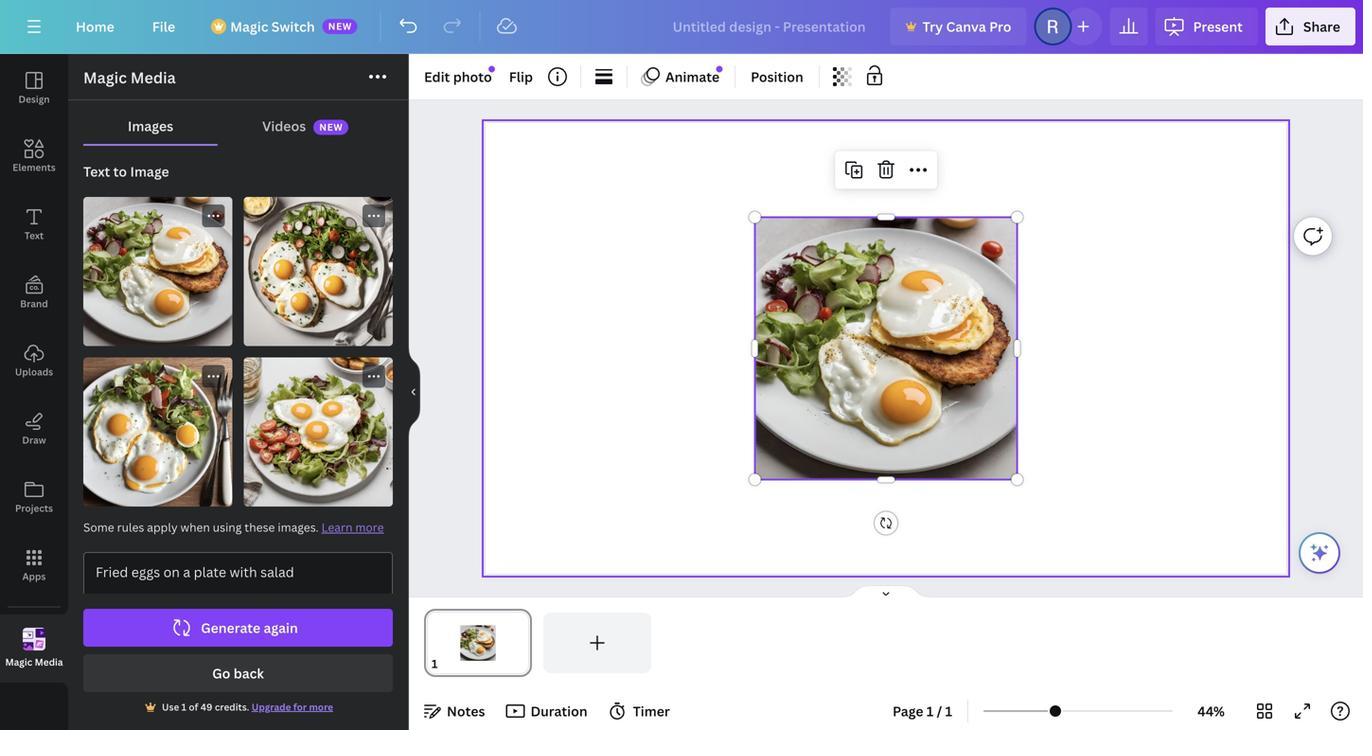 Task type: vqa. For each thing, say whether or not it's contained in the screenshot.
FILE POPUP BUTTON
yes



Task type: locate. For each thing, give the bounding box(es) containing it.
0 vertical spatial media
[[131, 67, 176, 88]]

1 horizontal spatial magic
[[83, 67, 127, 88]]

draw button
[[0, 395, 68, 463]]

to
[[113, 162, 127, 180]]

images button
[[83, 108, 218, 144]]

credits.
[[215, 701, 249, 714]]

0 vertical spatial magic
[[230, 18, 268, 36]]

text up brand button
[[25, 229, 44, 242]]

0 vertical spatial magic media
[[83, 67, 176, 88]]

0 vertical spatial text
[[83, 162, 110, 180]]

magic switch
[[230, 18, 315, 36]]

44% button
[[1181, 696, 1242, 726]]

file button
[[137, 8, 191, 45]]

text inside text button
[[25, 229, 44, 242]]

0 vertical spatial new
[[328, 20, 352, 33]]

use 1 of 49 credits. upgrade for more
[[162, 701, 333, 714]]

magic media button
[[0, 615, 68, 683]]

apps button
[[0, 531, 68, 599]]

switch
[[272, 18, 315, 36]]

edit photo button
[[417, 62, 500, 92]]

present
[[1194, 18, 1243, 36]]

go
[[212, 664, 230, 682]]

magic media down apps
[[5, 656, 63, 668]]

1 right /
[[946, 702, 953, 720]]

media up images button
[[131, 67, 176, 88]]

1 vertical spatial magic media
[[5, 656, 63, 668]]

1 left /
[[927, 702, 934, 720]]

brand
[[20, 297, 48, 310]]

1 vertical spatial magic
[[83, 67, 127, 88]]

magic media
[[83, 67, 176, 88], [5, 656, 63, 668]]

side panel tab list
[[0, 54, 68, 683]]

1 horizontal spatial 1
[[927, 702, 934, 720]]

text left to
[[83, 162, 110, 180]]

1 horizontal spatial media
[[131, 67, 176, 88]]

1 vertical spatial media
[[35, 656, 63, 668]]

go back button
[[83, 654, 393, 692]]

2 horizontal spatial magic
[[230, 18, 268, 36]]

0 horizontal spatial magic
[[5, 656, 32, 668]]

back
[[234, 664, 264, 682]]

new right videos
[[319, 121, 343, 134]]

duration button
[[500, 696, 595, 726]]

file
[[152, 18, 175, 36]]

Page title text field
[[446, 654, 454, 673]]

try canva pro
[[923, 18, 1012, 36]]

design
[[18, 93, 50, 106]]

magic media up images
[[83, 67, 176, 88]]

magic
[[230, 18, 268, 36], [83, 67, 127, 88], [5, 656, 32, 668]]

notes
[[447, 702, 485, 720]]

projects button
[[0, 463, 68, 531]]

44%
[[1198, 702, 1225, 720]]

0 horizontal spatial magic media
[[5, 656, 63, 668]]

1 left 'of'
[[182, 701, 187, 714]]

magic left switch
[[230, 18, 268, 36]]

0 horizontal spatial media
[[35, 656, 63, 668]]

magic down apps
[[5, 656, 32, 668]]

more
[[355, 519, 384, 535], [309, 701, 333, 714]]

present button
[[1156, 8, 1258, 45]]

1 horizontal spatial text
[[83, 162, 110, 180]]

edit photo
[[424, 68, 492, 86]]

draw
[[22, 434, 46, 447]]

generate
[[201, 619, 261, 637]]

upgrade for more link
[[252, 701, 333, 714]]

canva assistant image
[[1309, 542, 1331, 564]]

text for text to image
[[83, 162, 110, 180]]

apply
[[147, 519, 178, 535]]

1
[[182, 701, 187, 714], [927, 702, 934, 720], [946, 702, 953, 720]]

media
[[131, 67, 176, 88], [35, 656, 63, 668]]

new right switch
[[328, 20, 352, 33]]

more right for
[[309, 701, 333, 714]]

media down apps
[[35, 656, 63, 668]]

main menu bar
[[0, 0, 1364, 54]]

videos
[[262, 117, 306, 135]]

page 1 image
[[424, 613, 532, 673]]

new inside main menu bar
[[328, 20, 352, 33]]

0 horizontal spatial more
[[309, 701, 333, 714]]

1 vertical spatial text
[[25, 229, 44, 242]]

0 horizontal spatial 1
[[182, 701, 187, 714]]

0 horizontal spatial text
[[25, 229, 44, 242]]

fried eggs on a plate with salad image
[[83, 197, 232, 346], [244, 197, 393, 346], [83, 357, 232, 507], [244, 357, 393, 507]]

photo
[[453, 68, 492, 86]]

2 vertical spatial magic
[[5, 656, 32, 668]]

magic down home
[[83, 67, 127, 88]]

new
[[328, 20, 352, 33], [319, 121, 343, 134]]

more right learn
[[355, 519, 384, 535]]

text
[[83, 162, 110, 180], [25, 229, 44, 242]]

49
[[201, 701, 213, 714]]

timer
[[633, 702, 670, 720]]

1 horizontal spatial more
[[355, 519, 384, 535]]

1 horizontal spatial magic media
[[83, 67, 176, 88]]

again
[[264, 619, 298, 637]]



Task type: describe. For each thing, give the bounding box(es) containing it.
generate again button
[[83, 609, 393, 647]]

flip
[[509, 68, 533, 86]]

elements button
[[0, 122, 68, 190]]

magic inside main menu bar
[[230, 18, 268, 36]]

0 vertical spatial more
[[355, 519, 384, 535]]

uploads
[[15, 366, 53, 378]]

try canva pro button
[[891, 8, 1027, 45]]

image
[[130, 162, 169, 180]]

2 horizontal spatial 1
[[946, 702, 953, 720]]

media inside button
[[35, 656, 63, 668]]

timer button
[[603, 696, 678, 726]]

images
[[128, 117, 173, 135]]

some rules apply when using these images. learn more
[[83, 519, 384, 535]]

1 vertical spatial new
[[319, 121, 343, 134]]

duration
[[531, 702, 588, 720]]

rules
[[117, 519, 144, 535]]

page
[[893, 702, 924, 720]]

1 vertical spatial more
[[309, 701, 333, 714]]

some
[[83, 519, 114, 535]]

edit
[[424, 68, 450, 86]]

animate button
[[635, 62, 727, 92]]

of
[[189, 701, 198, 714]]

apps
[[22, 570, 46, 583]]

Design title text field
[[658, 8, 883, 45]]

position button
[[743, 62, 811, 92]]

text to image
[[83, 162, 169, 180]]

text button
[[0, 190, 68, 259]]

animate
[[666, 68, 720, 86]]

share button
[[1266, 8, 1356, 45]]

page 1 / 1
[[893, 702, 953, 720]]

images.
[[278, 519, 319, 535]]

uploads button
[[0, 327, 68, 395]]

projects
[[15, 502, 53, 515]]

elements
[[13, 161, 56, 174]]

try
[[923, 18, 943, 36]]

/
[[937, 702, 943, 720]]

new image
[[489, 66, 495, 72]]

use
[[162, 701, 179, 714]]

learn more link
[[322, 519, 384, 535]]

generate again
[[201, 619, 298, 637]]

pro
[[990, 18, 1012, 36]]

go back
[[212, 664, 264, 682]]

brand button
[[0, 259, 68, 327]]

new image
[[717, 66, 723, 72]]

Describe an image. Include objects, colors, places... text field
[[84, 553, 392, 634]]

upgrade
[[252, 701, 291, 714]]

flip button
[[502, 62, 541, 92]]

1 for /
[[927, 702, 934, 720]]

hide image
[[408, 347, 420, 438]]

share
[[1304, 18, 1341, 36]]

using
[[213, 519, 242, 535]]

position
[[751, 68, 804, 86]]

when
[[181, 519, 210, 535]]

these
[[245, 519, 275, 535]]

learn
[[322, 519, 353, 535]]

magic inside button
[[5, 656, 32, 668]]

for
[[293, 701, 307, 714]]

notes button
[[417, 696, 493, 726]]

text for text
[[25, 229, 44, 242]]

magic media inside button
[[5, 656, 63, 668]]

home link
[[61, 8, 130, 45]]

1 for of
[[182, 701, 187, 714]]

home
[[76, 18, 114, 36]]

design button
[[0, 54, 68, 122]]

hide pages image
[[841, 584, 932, 599]]

canva
[[947, 18, 987, 36]]



